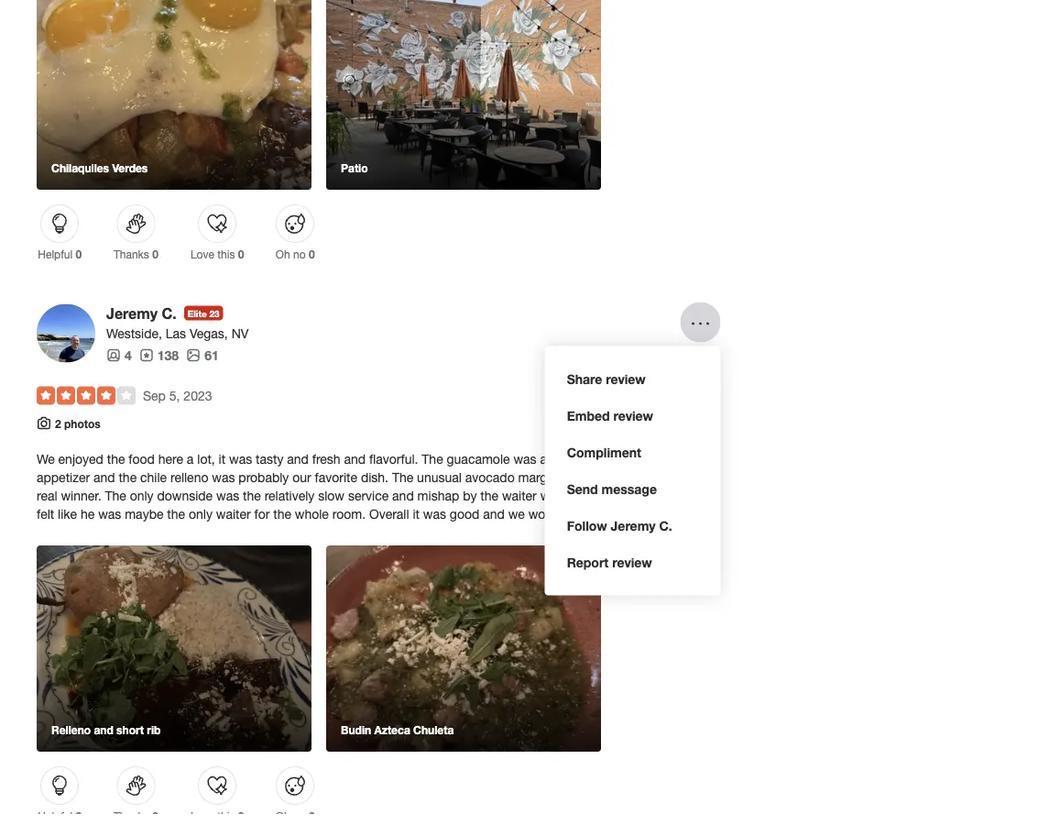 Task type: locate. For each thing, give the bounding box(es) containing it.
waiter left the for
[[216, 507, 251, 522]]

2 vertical spatial review
[[613, 555, 653, 570]]

0 right no
[[309, 248, 315, 261]]

by
[[463, 488, 477, 503]]

1 vertical spatial c.
[[660, 518, 673, 533]]

review inside button
[[606, 371, 646, 386]]

1 horizontal spatial c.
[[660, 518, 673, 533]]

1 horizontal spatial a
[[540, 451, 547, 467]]

the up unusual on the bottom left of the page
[[422, 451, 443, 467]]

1 horizontal spatial jeremy
[[611, 518, 656, 533]]

c. down send message button at the bottom
[[660, 518, 673, 533]]

4 star rating image
[[37, 386, 136, 405]]

0 horizontal spatial jeremy
[[106, 304, 158, 322]]

our up come
[[568, 488, 587, 503]]

elite 23 westside, las vegas, nv
[[106, 308, 249, 341]]

follow jeremy c.
[[567, 518, 673, 533]]

and
[[287, 451, 309, 467], [344, 451, 366, 467], [93, 470, 115, 485], [393, 488, 414, 503], [483, 507, 505, 522]]

a up the margarita
[[540, 451, 547, 467]]

jeremy
[[106, 304, 158, 322], [611, 518, 656, 533]]

the up maybe
[[105, 488, 126, 503]]

0
[[76, 248, 82, 261], [152, 248, 158, 261], [238, 248, 244, 261], [309, 248, 315, 261]]

with
[[541, 488, 564, 503]]

0 horizontal spatial only
[[130, 488, 154, 503]]

and right tasty on the left of the page
[[287, 451, 309, 467]]

4 0 from the left
[[309, 248, 315, 261]]

overall
[[369, 507, 409, 522]]

0 horizontal spatial our
[[293, 470, 311, 485]]

was right he
[[98, 507, 121, 522]]

this
[[218, 248, 235, 261]]

was down probably
[[216, 488, 239, 503]]

a left lot,
[[187, 451, 194, 467]]

the down 'flavorful.'
[[392, 470, 414, 485]]

helpful
[[38, 248, 73, 261]]

0 vertical spatial review
[[606, 371, 646, 386]]

review
[[606, 371, 646, 386], [614, 408, 654, 423], [613, 555, 653, 570]]

it right lot,
[[219, 451, 226, 467]]

0 horizontal spatial c.
[[162, 304, 177, 322]]

send
[[567, 481, 598, 497]]

helpful 0
[[38, 248, 82, 261]]

only
[[130, 488, 154, 503], [189, 507, 213, 522]]

a
[[187, 451, 194, 467], [540, 451, 547, 467], [630, 470, 637, 485]]

and left we at the bottom left
[[483, 507, 505, 522]]

review down share review button
[[614, 408, 654, 423]]

love this 0
[[191, 248, 244, 261]]

waiter
[[502, 488, 537, 503], [216, 507, 251, 522]]

real
[[37, 488, 57, 503]]

0 vertical spatial waiter
[[502, 488, 537, 503]]

margarita
[[519, 470, 573, 485]]

0 horizontal spatial waiter
[[216, 507, 251, 522]]

report
[[567, 555, 609, 570]]

message
[[602, 481, 657, 497]]

slow
[[318, 488, 345, 503]]

1 vertical spatial jeremy
[[611, 518, 656, 533]]

jeremy up westside,
[[106, 304, 158, 322]]

1 horizontal spatial only
[[189, 507, 213, 522]]

the down avocado
[[481, 488, 499, 503]]

report review
[[567, 555, 653, 570]]

0 horizontal spatial a
[[187, 451, 194, 467]]

138
[[158, 348, 179, 363]]

fresh
[[312, 451, 341, 467]]

mishap
[[418, 488, 460, 503]]

and up favorite
[[344, 451, 366, 467]]

avocado
[[466, 470, 515, 485]]

review up embed review button
[[606, 371, 646, 386]]

the down relatively
[[273, 507, 292, 522]]

compliment
[[567, 445, 642, 460]]

1 vertical spatial it
[[413, 507, 420, 522]]

c.
[[162, 304, 177, 322], [660, 518, 673, 533]]

maybe
[[125, 507, 164, 522]]

we enjoyed the food here a lot, it was tasty and fresh and flavorful. the guacamole was a delicious appetizer and the chile relleno was probably our favorite dish. the unusual avocado margarita was also a real winner. the only downside was the relatively slow service and mishap by the waiter with our bill. it felt like he was maybe the only waiter for the whole room. overall it was good and we would come back!
[[37, 451, 637, 522]]

16 photos v2 image
[[186, 348, 201, 362]]

appetizer
[[37, 470, 90, 485]]

a right also on the bottom of the page
[[630, 470, 637, 485]]

0 right "helpful"
[[76, 248, 82, 261]]

c. inside follow jeremy c. button
[[660, 518, 673, 533]]

2 vertical spatial the
[[105, 488, 126, 503]]

jeremy down the 'it'
[[611, 518, 656, 533]]

chile
[[140, 470, 167, 485]]

our up relatively
[[293, 470, 311, 485]]

also
[[603, 470, 626, 485]]

waiter up we at the bottom left
[[502, 488, 537, 503]]

0 vertical spatial c.
[[162, 304, 177, 322]]

0 vertical spatial the
[[422, 451, 443, 467]]

photos element
[[186, 346, 219, 364]]

menu
[[545, 346, 721, 596]]

westside,
[[106, 326, 162, 341]]

1 vertical spatial our
[[568, 488, 587, 503]]

1 horizontal spatial it
[[413, 507, 420, 522]]

menu image
[[690, 313, 712, 335]]

was down lot,
[[212, 470, 235, 485]]

0 right this
[[238, 248, 244, 261]]

thanks
[[114, 248, 149, 261]]

it
[[614, 488, 621, 503]]

it right overall at bottom
[[413, 507, 420, 522]]

review down follow jeremy c. button
[[613, 555, 653, 570]]

it
[[219, 451, 226, 467], [413, 507, 420, 522]]

1 horizontal spatial waiter
[[502, 488, 537, 503]]

only up maybe
[[130, 488, 154, 503]]

0 horizontal spatial it
[[219, 451, 226, 467]]

was
[[229, 451, 252, 467], [514, 451, 537, 467], [212, 470, 235, 485], [576, 470, 599, 485], [216, 488, 239, 503], [98, 507, 121, 522], [423, 507, 447, 522]]

he
[[81, 507, 95, 522]]

las
[[166, 326, 186, 341]]

1 horizontal spatial the
[[392, 470, 414, 485]]

1 vertical spatial review
[[614, 408, 654, 423]]

send message button
[[560, 471, 707, 508]]

dish.
[[361, 470, 389, 485]]

0 vertical spatial only
[[130, 488, 154, 503]]

probably
[[239, 470, 289, 485]]

0 vertical spatial it
[[219, 451, 226, 467]]

room.
[[333, 507, 366, 522]]

we
[[37, 451, 55, 467]]

only down the "downside"
[[189, 507, 213, 522]]

love
[[191, 248, 214, 261]]

the
[[107, 451, 125, 467], [119, 470, 137, 485], [243, 488, 261, 503], [481, 488, 499, 503], [167, 507, 185, 522], [273, 507, 292, 522]]

like
[[58, 507, 77, 522]]

review for report review
[[613, 555, 653, 570]]

16 friends v2 image
[[106, 348, 121, 362]]

food
[[129, 451, 155, 467]]

and up overall at bottom
[[393, 488, 414, 503]]

2 0 from the left
[[152, 248, 158, 261]]

review for share review
[[606, 371, 646, 386]]

flavorful.
[[370, 451, 418, 467]]

the down food
[[119, 470, 137, 485]]

16 camera v2 image
[[37, 416, 51, 430]]

photo of jeremy c. image
[[37, 304, 95, 363]]

0 right thanks
[[152, 248, 158, 261]]

review for embed review
[[614, 408, 654, 423]]

0 vertical spatial jeremy
[[106, 304, 158, 322]]

(0 reactions) element
[[76, 248, 82, 261], [152, 248, 158, 261], [238, 248, 244, 261], [309, 248, 315, 261], [76, 810, 82, 814], [152, 810, 158, 814], [238, 810, 244, 814], [309, 810, 315, 814]]

good
[[450, 507, 480, 522]]

elite 23 link
[[184, 306, 223, 320]]

1 horizontal spatial our
[[568, 488, 587, 503]]

was down delicious
[[576, 470, 599, 485]]

bill.
[[590, 488, 610, 503]]

c. up las
[[162, 304, 177, 322]]



Task type: describe. For each thing, give the bounding box(es) containing it.
no
[[293, 248, 306, 261]]

the down the "downside"
[[167, 507, 185, 522]]

sep
[[143, 388, 166, 403]]

tasty
[[256, 451, 284, 467]]

lot,
[[197, 451, 215, 467]]

jeremy c. link
[[106, 304, 177, 322]]

1 vertical spatial waiter
[[216, 507, 251, 522]]

was down the mishap on the left bottom
[[423, 507, 447, 522]]

friends element
[[106, 346, 132, 364]]

relatively
[[265, 488, 315, 503]]

whole
[[295, 507, 329, 522]]

felt
[[37, 507, 54, 522]]

jeremy inside button
[[611, 518, 656, 533]]

elite
[[188, 308, 207, 319]]

enjoyed
[[58, 451, 103, 467]]

2
[[55, 417, 61, 430]]

4
[[125, 348, 132, 363]]

reviews element
[[139, 346, 179, 364]]

guacamole
[[447, 451, 510, 467]]

oh no 0
[[276, 248, 315, 261]]

share review button
[[560, 361, 707, 397]]

was left tasty on the left of the page
[[229, 451, 252, 467]]

here
[[158, 451, 183, 467]]

embed review button
[[560, 397, 707, 434]]

1 vertical spatial only
[[189, 507, 213, 522]]

jeremy c.
[[106, 304, 177, 322]]

16 review v2 image
[[139, 348, 154, 362]]

sep 5, 2023
[[143, 388, 212, 403]]

follow
[[567, 518, 608, 533]]

the up the for
[[243, 488, 261, 503]]

2 horizontal spatial a
[[630, 470, 637, 485]]

we
[[509, 507, 525, 522]]

would
[[529, 507, 563, 522]]

winner.
[[61, 488, 101, 503]]

5,
[[169, 388, 180, 403]]

send message
[[567, 481, 657, 497]]

share
[[567, 371, 603, 386]]

23
[[209, 308, 220, 319]]

delicious
[[551, 451, 602, 467]]

embed review
[[567, 408, 654, 423]]

nv
[[232, 326, 249, 341]]

service
[[348, 488, 389, 503]]

0 horizontal spatial the
[[105, 488, 126, 503]]

the left food
[[107, 451, 125, 467]]

thanks 0
[[114, 248, 158, 261]]

photos
[[64, 417, 101, 430]]

3 0 from the left
[[238, 248, 244, 261]]

relleno
[[171, 470, 209, 485]]

embed
[[567, 408, 610, 423]]

downside
[[157, 488, 213, 503]]

share review
[[567, 371, 646, 386]]

61
[[205, 348, 219, 363]]

was up the margarita
[[514, 451, 537, 467]]

vegas,
[[190, 326, 228, 341]]

and up winner.
[[93, 470, 115, 485]]

favorite
[[315, 470, 358, 485]]

compliment button
[[560, 434, 707, 471]]

unusual
[[417, 470, 462, 485]]

1 0 from the left
[[76, 248, 82, 261]]

2 photos
[[55, 417, 101, 430]]

oh
[[276, 248, 290, 261]]

2023
[[184, 388, 212, 403]]

2 horizontal spatial the
[[422, 451, 443, 467]]

come
[[567, 507, 599, 522]]

follow jeremy c. button
[[560, 508, 707, 544]]

0 vertical spatial our
[[293, 470, 311, 485]]

1 vertical spatial the
[[392, 470, 414, 485]]

for
[[254, 507, 270, 522]]

2 photos link
[[55, 417, 101, 430]]

report review button
[[560, 544, 707, 581]]

back!
[[603, 507, 634, 522]]

menu containing share review
[[545, 346, 721, 596]]



Task type: vqa. For each thing, say whether or not it's contained in the screenshot.
text field
no



